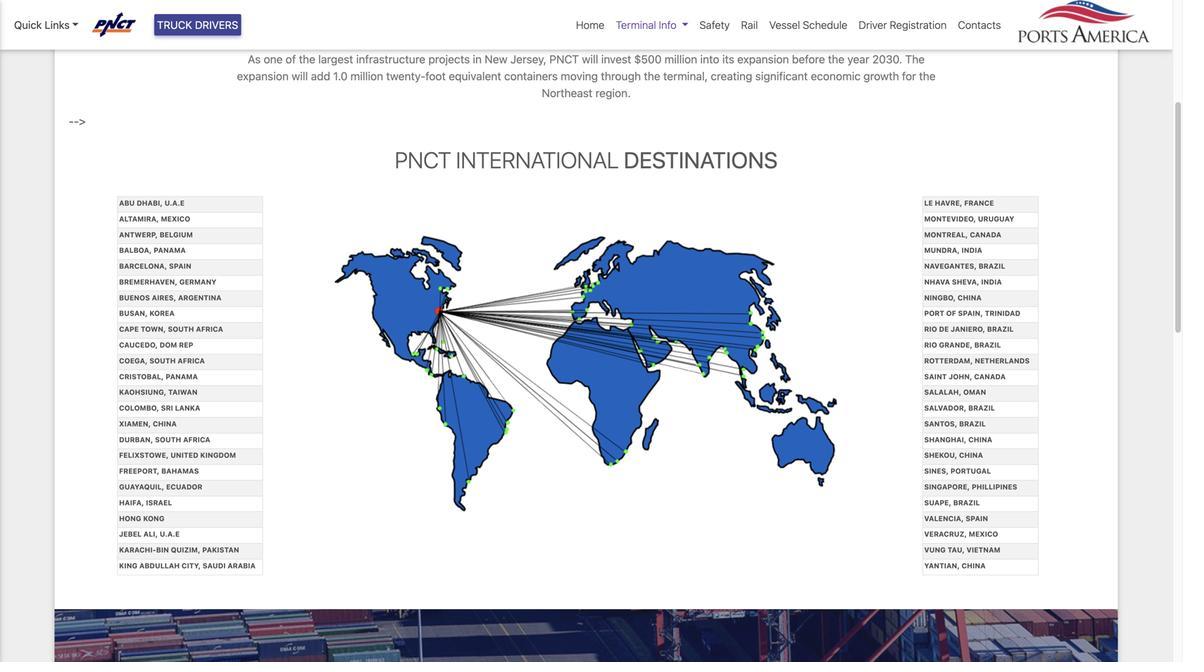Task type: vqa. For each thing, say whether or not it's contained in the screenshot.
James Pelliccio image
no



Task type: describe. For each thing, give the bounding box(es) containing it.
phillipines
[[972, 483, 1018, 491]]

terminal info link
[[610, 11, 694, 38]]

of down the ningbo, china at the right top
[[947, 309, 957, 318]]

the
[[906, 52, 925, 66]]

new inside as one of the largest infrastructure projects in new jersey, pnct will invest $500 million into its expansion before the year 2030. the expansion will add 1.0 million twenty-foot equivalent containers moving through the terminal, creating significant economic growth for the northeast region.
[[485, 52, 508, 66]]

2 - from the left
[[74, 114, 79, 128]]

veracruz, mexico
[[925, 530, 999, 538]]

rep
[[179, 341, 193, 349]]

rio grande, brazil
[[925, 341, 1001, 349]]

containers inside port newark container terminal (pnct) located in port newark, new jersey occupies 272 acres, handling more than 1.3 million twenty-foot equivalent containers annually. pnct secured a long-term extension of its lease agreement with the port authority of new york/new jersey through 2050.
[[288, 7, 341, 21]]

le havre, france
[[925, 199, 994, 207]]

rail image
[[333, 230, 840, 517]]

pnct inside port newark container terminal (pnct) located in port newark, new jersey occupies 272 acres, handling more than 1.3 million twenty-foot equivalent containers annually. pnct secured a long-term extension of its lease agreement with the port authority of new york/new jersey through 2050.
[[392, 7, 421, 21]]

grande,
[[939, 341, 973, 349]]

altamira, mexico
[[119, 215, 190, 223]]

in inside as one of the largest infrastructure projects in new jersey, pnct will invest $500 million into its expansion before the year 2030. the expansion will add 1.0 million twenty-foot equivalent containers moving through the terminal, creating significant economic growth for the northeast region.
[[473, 52, 482, 66]]

of inside as one of the largest infrastructure projects in new jersey, pnct will invest $500 million into its expansion before the year 2030. the expansion will add 1.0 million twenty-foot equivalent containers moving through the terminal, creating significant economic growth for the northeast region.
[[286, 52, 296, 66]]

pakistan
[[202, 546, 239, 554]]

1 horizontal spatial jersey
[[907, 7, 941, 21]]

china for yantian, china
[[962, 562, 986, 570]]

schedule
[[803, 19, 848, 31]]

south for durban,
[[155, 436, 181, 444]]

foot inside as one of the largest infrastructure projects in new jersey, pnct will invest $500 million into its expansion before the year 2030. the expansion will add 1.0 million twenty-foot equivalent containers moving through the terminal, creating significant economic growth for the northeast region.
[[426, 69, 446, 83]]

vessel schedule
[[770, 19, 848, 31]]

argentina
[[178, 294, 222, 302]]

arabia
[[228, 562, 256, 570]]

moving
[[561, 69, 598, 83]]

le
[[925, 199, 933, 207]]

1.3
[[828, 0, 843, 4]]

freeport,
[[119, 467, 159, 475]]

u.a.e for jebel ali, u.a.e
[[160, 530, 180, 538]]

1 - from the left
[[69, 114, 74, 128]]

>
[[79, 114, 86, 128]]

port of spain, trinidad
[[925, 309, 1021, 318]]

brazil down the trinidad
[[988, 325, 1014, 333]]

caucedo, dom rep
[[119, 341, 193, 349]]

home
[[576, 19, 605, 31]]

in inside port newark container terminal (pnct) located in port newark, new jersey occupies 272 acres, handling more than 1.3 million twenty-foot equivalent containers annually. pnct secured a long-term extension of its lease agreement with the port authority of new york/new jersey through 2050.
[[478, 0, 487, 4]]

balboa, panama
[[119, 246, 186, 254]]

containers inside as one of the largest infrastructure projects in new jersey, pnct will invest $500 million into its expansion before the year 2030. the expansion will add 1.0 million twenty-foot equivalent containers moving through the terminal, creating significant economic growth for the northeast region.
[[504, 69, 558, 83]]

uruguay
[[978, 215, 1015, 223]]

vietnam
[[967, 546, 1001, 554]]

$500
[[634, 52, 662, 66]]

year
[[848, 52, 870, 66]]

of down "than"
[[816, 7, 827, 21]]

altamira,
[[119, 215, 159, 223]]

2030.
[[873, 52, 903, 66]]

south for coega,
[[150, 357, 176, 365]]

port down ningbo,
[[925, 309, 945, 318]]

the up economic
[[828, 52, 845, 66]]

truck drivers
[[157, 19, 238, 31]]

rotterdam,
[[925, 357, 973, 365]]

brazil up rotterdam, netherlands
[[975, 341, 1001, 349]]

info
[[659, 19, 677, 31]]

china for shanghai, china
[[969, 436, 993, 444]]

singapore, phillipines
[[925, 483, 1018, 491]]

international
[[456, 147, 619, 173]]

china for ningbo, china
[[958, 294, 982, 302]]

located
[[438, 0, 475, 4]]

santos,
[[925, 420, 958, 428]]

sines,
[[925, 467, 949, 475]]

links
[[45, 19, 70, 31]]

add
[[311, 69, 330, 83]]

ecuador
[[166, 483, 202, 491]]

economic
[[811, 69, 861, 83]]

city,
[[182, 562, 201, 570]]

than
[[803, 0, 825, 4]]

china for shekou, china
[[960, 451, 983, 460]]

pnct international destinations
[[395, 147, 778, 173]]

1.0
[[333, 69, 348, 83]]

ningbo,
[[925, 294, 956, 302]]

barcelona, spain
[[119, 262, 191, 270]]

balboa,
[[119, 246, 152, 254]]

jersey,
[[511, 52, 547, 66]]

rio for rio de janiero, brazil
[[925, 325, 938, 333]]

0 horizontal spatial million
[[351, 69, 383, 83]]

brazil for salvador, brazil
[[969, 404, 995, 412]]

the inside port newark container terminal (pnct) located in port newark, new jersey occupies 272 acres, handling more than 1.3 million twenty-foot equivalent containers annually. pnct secured a long-term extension of its lease agreement with the port authority of new york/new jersey through 2050.
[[723, 7, 740, 21]]

nhava sheva, india
[[925, 278, 1002, 286]]

portugal
[[951, 467, 991, 475]]

trinidad
[[985, 309, 1021, 318]]

haifa, israel
[[119, 499, 172, 507]]

creating
[[711, 69, 753, 83]]

saint john, canada
[[925, 373, 1006, 381]]

the up add at the top
[[299, 52, 315, 66]]

its inside port newark container terminal (pnct) located in port newark, new jersey occupies 272 acres, handling more than 1.3 million twenty-foot equivalent containers annually. pnct secured a long-term extension of its lease agreement with the port authority of new york/new jersey through 2050.
[[596, 7, 608, 21]]

mexico for altamira, mexico
[[161, 215, 190, 223]]

sheva,
[[952, 278, 980, 286]]

1 horizontal spatial terminal
[[616, 19, 656, 31]]

registration
[[890, 19, 947, 31]]

port newark container terminal (pnct) located in port newark, new jersey occupies 272 acres, handling more than 1.3 million twenty-foot equivalent containers annually. pnct secured a long-term extension of its lease agreement with the port authority of new york/new jersey through 2050.
[[232, 0, 941, 38]]

spain,
[[958, 309, 983, 318]]

truck drivers link
[[154, 14, 241, 36]]

cristobal, panama
[[119, 373, 198, 381]]

aires,
[[152, 294, 176, 302]]

lease
[[611, 7, 638, 21]]

authority
[[767, 7, 813, 21]]

into
[[701, 52, 720, 66]]

terminal inside port newark container terminal (pnct) located in port newark, new jersey occupies 272 acres, handling more than 1.3 million twenty-foot equivalent containers annually. pnct secured a long-term extension of its lease agreement with the port authority of new york/new jersey through 2050.
[[351, 0, 394, 4]]

netherlands
[[975, 357, 1030, 365]]

0 horizontal spatial jersey
[[585, 0, 619, 4]]

with
[[699, 7, 720, 21]]

safety
[[700, 19, 730, 31]]

driver registration
[[859, 19, 947, 31]]

rail
[[741, 19, 758, 31]]

salalah, oman
[[925, 388, 987, 396]]

montreal, canada
[[925, 231, 1002, 239]]

0 vertical spatial india
[[962, 246, 983, 254]]

bremerhaven,
[[119, 278, 178, 286]]

tau,
[[948, 546, 965, 554]]

africa for coega, south africa
[[178, 357, 205, 365]]

port left newark
[[232, 0, 253, 4]]

infrastructure
[[356, 52, 426, 66]]

northeast
[[542, 86, 593, 100]]

suape, brazil
[[925, 499, 980, 507]]

king
[[119, 562, 137, 570]]

town,
[[141, 325, 166, 333]]

through inside port newark container terminal (pnct) located in port newark, new jersey occupies 272 acres, handling more than 1.3 million twenty-foot equivalent containers annually. pnct secured a long-term extension of its lease agreement with the port authority of new york/new jersey through 2050.
[[550, 24, 590, 38]]



Task type: locate. For each thing, give the bounding box(es) containing it.
1 vertical spatial will
[[292, 69, 308, 83]]

quick links
[[14, 19, 70, 31]]

of right 'one'
[[286, 52, 296, 66]]

panama for balboa, panama
[[154, 246, 186, 254]]

1 vertical spatial million
[[665, 52, 698, 66]]

guayaquil, ecuador
[[119, 483, 202, 491]]

jersey right york/new
[[907, 7, 941, 21]]

driver
[[859, 19, 887, 31]]

freeport, bahamas
[[119, 467, 199, 475]]

0 vertical spatial panama
[[154, 246, 186, 254]]

rio left de
[[925, 325, 938, 333]]

spain for valencia, spain
[[966, 514, 988, 523]]

china up 'spain,' on the top right
[[958, 294, 982, 302]]

vessel schedule link
[[764, 11, 853, 38]]

2 horizontal spatial new
[[830, 7, 853, 21]]

china for xiamen, china
[[153, 420, 177, 428]]

0 vertical spatial million
[[846, 0, 878, 4]]

brazil for navegantes, brazil
[[979, 262, 1006, 270]]

0 horizontal spatial terminal
[[351, 0, 394, 4]]

1 vertical spatial equivalent
[[449, 69, 501, 83]]

rio for rio grande, brazil
[[925, 341, 938, 349]]

shanghai,
[[925, 436, 967, 444]]

0 vertical spatial will
[[582, 52, 598, 66]]

1 horizontal spatial its
[[723, 52, 735, 66]]

region.
[[596, 86, 631, 100]]

1 vertical spatial mexico
[[969, 530, 999, 538]]

0 vertical spatial equivalent
[[232, 7, 285, 21]]

0 horizontal spatial its
[[596, 7, 608, 21]]

1 vertical spatial canada
[[975, 373, 1006, 381]]

panama down belgium
[[154, 246, 186, 254]]

projects
[[429, 52, 470, 66]]

valencia,
[[925, 514, 964, 523]]

0 horizontal spatial mexico
[[161, 215, 190, 223]]

de
[[939, 325, 949, 333]]

through inside as one of the largest infrastructure projects in new jersey, pnct will invest $500 million into its expansion before the year 2030. the expansion will add 1.0 million twenty-foot equivalent containers moving through the terminal, creating significant economic growth for the northeast region.
[[601, 69, 641, 83]]

0 vertical spatial south
[[168, 325, 194, 333]]

foot up registration in the top right of the page
[[921, 0, 941, 4]]

1 vertical spatial its
[[723, 52, 735, 66]]

containers down container
[[288, 7, 341, 21]]

1 vertical spatial rio
[[925, 341, 938, 349]]

jebel ali, u.a.e
[[119, 530, 180, 538]]

the down handling
[[723, 7, 740, 21]]

vung
[[925, 546, 946, 554]]

in
[[478, 0, 487, 4], [473, 52, 482, 66]]

its up 2050.
[[596, 7, 608, 21]]

as one of the largest infrastructure projects in new jersey, pnct will invest $500 million into its expansion before the year 2030. the expansion will add 1.0 million twenty-foot equivalent containers moving through the terminal, creating significant economic growth for the northeast region.
[[237, 52, 936, 100]]

hong kong
[[119, 514, 165, 523]]

1 horizontal spatial will
[[582, 52, 598, 66]]

a
[[468, 7, 474, 21]]

in up long-
[[478, 0, 487, 4]]

twenty- inside as one of the largest infrastructure projects in new jersey, pnct will invest $500 million into its expansion before the year 2030. the expansion will add 1.0 million twenty-foot equivalent containers moving through the terminal, creating significant economic growth for the northeast region.
[[386, 69, 426, 83]]

vessel
[[770, 19, 800, 31]]

will up moving
[[582, 52, 598, 66]]

expansion
[[738, 52, 789, 66], [237, 69, 289, 83]]

will left add at the top
[[292, 69, 308, 83]]

equivalent inside port newark container terminal (pnct) located in port newark, new jersey occupies 272 acres, handling more than 1.3 million twenty-foot equivalent containers annually. pnct secured a long-term extension of its lease agreement with the port authority of new york/new jersey through 2050.
[[232, 7, 285, 21]]

equivalent inside as one of the largest infrastructure projects in new jersey, pnct will invest $500 million into its expansion before the year 2030. the expansion will add 1.0 million twenty-foot equivalent containers moving through the terminal, creating significant economic growth for the northeast region.
[[449, 69, 501, 83]]

as
[[248, 52, 261, 66]]

pnct
[[392, 7, 421, 21], [550, 52, 579, 66], [395, 147, 451, 173]]

new
[[559, 0, 582, 4], [830, 7, 853, 21], [485, 52, 508, 66]]

of up 2050.
[[583, 7, 593, 21]]

mundra, india
[[925, 246, 983, 254]]

india
[[962, 246, 983, 254], [982, 278, 1002, 286]]

0 vertical spatial africa
[[196, 325, 223, 333]]

containers down jersey, at the top of page
[[504, 69, 558, 83]]

africa up united
[[183, 436, 210, 444]]

john,
[[949, 373, 973, 381]]

secured
[[424, 7, 465, 21]]

u.a.e
[[165, 199, 185, 207], [160, 530, 180, 538]]

destinations
[[624, 147, 778, 173]]

for
[[902, 69, 917, 83]]

1 horizontal spatial through
[[601, 69, 641, 83]]

2 vertical spatial million
[[351, 69, 383, 83]]

nhava
[[925, 278, 950, 286]]

0 vertical spatial u.a.e
[[165, 199, 185, 207]]

0 vertical spatial through
[[550, 24, 590, 38]]

1 horizontal spatial equivalent
[[449, 69, 501, 83]]

1 vertical spatial in
[[473, 52, 482, 66]]

2 rio from the top
[[925, 341, 938, 349]]

china down santos, brazil
[[969, 436, 993, 444]]

spain for barcelona, spain
[[169, 262, 191, 270]]

brazil down oman
[[969, 404, 995, 412]]

cristobal,
[[119, 373, 164, 381]]

containers
[[288, 7, 341, 21], [504, 69, 558, 83]]

1 vertical spatial u.a.e
[[160, 530, 180, 538]]

1 vertical spatial containers
[[504, 69, 558, 83]]

mexico up belgium
[[161, 215, 190, 223]]

1 horizontal spatial expansion
[[738, 52, 789, 66]]

yantian,
[[925, 562, 960, 570]]

0 horizontal spatial new
[[485, 52, 508, 66]]

2 vertical spatial africa
[[183, 436, 210, 444]]

terminal up "annually."
[[351, 0, 394, 4]]

south up rep
[[168, 325, 194, 333]]

0 vertical spatial mexico
[[161, 215, 190, 223]]

newark
[[256, 0, 295, 4]]

the down $500
[[644, 69, 661, 83]]

expansion down the as
[[237, 69, 289, 83]]

spain up bremerhaven, germany
[[169, 262, 191, 270]]

colombo,
[[119, 404, 159, 412]]

foot inside port newark container terminal (pnct) located in port newark, new jersey occupies 272 acres, handling more than 1.3 million twenty-foot equivalent containers annually. pnct secured a long-term extension of its lease agreement with the port authority of new york/new jersey through 2050.
[[921, 0, 941, 4]]

1 horizontal spatial new
[[559, 0, 582, 4]]

new up extension
[[559, 0, 582, 4]]

0 vertical spatial containers
[[288, 7, 341, 21]]

colombo, sri lanka
[[119, 404, 200, 412]]

1 vertical spatial africa
[[178, 357, 205, 365]]

acres,
[[693, 0, 724, 4]]

its inside as one of the largest infrastructure projects in new jersey, pnct will invest $500 million into its expansion before the year 2030. the expansion will add 1.0 million twenty-foot equivalent containers moving through the terminal, creating significant economic growth for the northeast region.
[[723, 52, 735, 66]]

2 horizontal spatial million
[[846, 0, 878, 4]]

long-
[[477, 7, 504, 21]]

port up long-
[[490, 0, 511, 4]]

veracruz,
[[925, 530, 967, 538]]

1 vertical spatial foot
[[426, 69, 446, 83]]

rio up rotterdam,
[[925, 341, 938, 349]]

1 vertical spatial expansion
[[237, 69, 289, 83]]

suape,
[[925, 499, 952, 507]]

mexico for veracruz, mexico
[[969, 530, 999, 538]]

foot down projects
[[426, 69, 446, 83]]

dhabi,
[[137, 199, 163, 207]]

new down 1.3
[[830, 7, 853, 21]]

quick
[[14, 19, 42, 31]]

handling
[[727, 0, 771, 4]]

china up portugal
[[960, 451, 983, 460]]

salvador, brazil
[[925, 404, 995, 412]]

durban,
[[119, 436, 153, 444]]

0 vertical spatial terminal
[[351, 0, 394, 4]]

0 vertical spatial new
[[559, 0, 582, 4]]

south up the felixstowe, united kingdom
[[155, 436, 181, 444]]

brazil for santos, brazil
[[960, 420, 986, 428]]

0 vertical spatial twenty-
[[881, 0, 921, 4]]

shekou, china
[[925, 451, 983, 460]]

buenos aires, argentina
[[119, 294, 222, 302]]

quizim,
[[171, 546, 200, 554]]

0 horizontal spatial containers
[[288, 7, 341, 21]]

1 horizontal spatial million
[[665, 52, 698, 66]]

janiero,
[[951, 325, 986, 333]]

terminal down occupies
[[616, 19, 656, 31]]

valencia, spain
[[925, 514, 988, 523]]

haifa,
[[119, 499, 144, 507]]

india right sheva,
[[982, 278, 1002, 286]]

india up navegantes, brazil
[[962, 246, 983, 254]]

busan,
[[119, 309, 148, 318]]

china up durban, south africa
[[153, 420, 177, 428]]

cape town, south africa
[[119, 325, 223, 333]]

0 horizontal spatial equivalent
[[232, 7, 285, 21]]

before
[[792, 52, 825, 66]]

2 vertical spatial south
[[155, 436, 181, 444]]

ningbo, china
[[925, 294, 982, 302]]

1 vertical spatial south
[[150, 357, 176, 365]]

montreal,
[[925, 231, 968, 239]]

0 vertical spatial spain
[[169, 262, 191, 270]]

china down vietnam
[[962, 562, 986, 570]]

pnct inside as one of the largest infrastructure projects in new jersey, pnct will invest $500 million into its expansion before the year 2030. the expansion will add 1.0 million twenty-foot equivalent containers moving through the terminal, creating significant economic growth for the northeast region.
[[550, 52, 579, 66]]

abu dhabi, u.a.e
[[119, 199, 185, 207]]

south up cristobal, panama
[[150, 357, 176, 365]]

saint
[[925, 373, 947, 381]]

karachi-bin quizim, pakistan
[[119, 546, 239, 554]]

2 vertical spatial new
[[485, 52, 508, 66]]

1 vertical spatial panama
[[166, 373, 198, 381]]

spain up veracruz, mexico
[[966, 514, 988, 523]]

u.a.e up bin
[[160, 530, 180, 538]]

0 horizontal spatial through
[[550, 24, 590, 38]]

twenty- up driver registration link
[[881, 0, 921, 4]]

million right 1.0 at the top left
[[351, 69, 383, 83]]

kingdom
[[200, 451, 236, 460]]

million up york/new
[[846, 0, 878, 4]]

equivalent down projects
[[449, 69, 501, 83]]

abdullah
[[139, 562, 180, 570]]

caucedo,
[[119, 341, 158, 349]]

0 horizontal spatial spain
[[169, 262, 191, 270]]

through down extension
[[550, 24, 590, 38]]

canada down netherlands
[[975, 373, 1006, 381]]

africa down rep
[[178, 357, 205, 365]]

twenty- inside port newark container terminal (pnct) located in port newark, new jersey occupies 272 acres, handling more than 1.3 million twenty-foot equivalent containers annually. pnct secured a long-term extension of its lease agreement with the port authority of new york/new jersey through 2050.
[[881, 0, 921, 4]]

belgium
[[160, 231, 193, 239]]

canada down the uruguay
[[970, 231, 1002, 239]]

havre,
[[935, 199, 963, 207]]

0 vertical spatial jersey
[[585, 0, 619, 4]]

guayaquil,
[[119, 483, 164, 491]]

0 vertical spatial in
[[478, 0, 487, 4]]

0 vertical spatial expansion
[[738, 52, 789, 66]]

1 horizontal spatial mexico
[[969, 530, 999, 538]]

0 horizontal spatial foot
[[426, 69, 446, 83]]

1 horizontal spatial containers
[[504, 69, 558, 83]]

equivalent down newark
[[232, 7, 285, 21]]

africa for durban, south africa
[[183, 436, 210, 444]]

panama up taiwan
[[166, 373, 198, 381]]

1 vertical spatial terminal
[[616, 19, 656, 31]]

its up the creating
[[723, 52, 735, 66]]

0 horizontal spatial twenty-
[[386, 69, 426, 83]]

panama for cristobal, panama
[[166, 373, 198, 381]]

twenty- down infrastructure
[[386, 69, 426, 83]]

million inside port newark container terminal (pnct) located in port newark, new jersey occupies 272 acres, handling more than 1.3 million twenty-foot equivalent containers annually. pnct secured a long-term extension of its lease agreement with the port authority of new york/new jersey through 2050.
[[846, 0, 878, 4]]

shekou,
[[925, 451, 958, 460]]

1 rio from the top
[[925, 325, 938, 333]]

1 horizontal spatial spain
[[966, 514, 988, 523]]

1 horizontal spatial foot
[[921, 0, 941, 4]]

0 vertical spatial its
[[596, 7, 608, 21]]

1 horizontal spatial twenty-
[[881, 0, 921, 4]]

1 vertical spatial new
[[830, 7, 853, 21]]

dom
[[160, 341, 177, 349]]

0 vertical spatial pnct
[[392, 7, 421, 21]]

china
[[958, 294, 982, 302], [153, 420, 177, 428], [969, 436, 993, 444], [960, 451, 983, 460], [962, 562, 986, 570]]

million
[[846, 0, 878, 4], [665, 52, 698, 66], [351, 69, 383, 83]]

0 vertical spatial canada
[[970, 231, 1002, 239]]

1 vertical spatial india
[[982, 278, 1002, 286]]

brazil down salvador, brazil
[[960, 420, 986, 428]]

1 vertical spatial jersey
[[907, 7, 941, 21]]

taiwan
[[168, 388, 198, 396]]

1 vertical spatial through
[[601, 69, 641, 83]]

million up 'terminal,'
[[665, 52, 698, 66]]

0 horizontal spatial expansion
[[237, 69, 289, 83]]

of
[[583, 7, 593, 21], [816, 7, 827, 21], [286, 52, 296, 66], [947, 309, 957, 318]]

the right for at top right
[[919, 69, 936, 83]]

drivers
[[195, 19, 238, 31]]

expansion up "significant"
[[738, 52, 789, 66]]

in right projects
[[473, 52, 482, 66]]

brazil down the singapore, phillipines
[[954, 499, 980, 507]]

santos, brazil
[[925, 420, 986, 428]]

significant
[[756, 69, 808, 83]]

mundra,
[[925, 246, 960, 254]]

2 vertical spatial pnct
[[395, 147, 451, 173]]

brazil up sheva,
[[979, 262, 1006, 270]]

0 vertical spatial foot
[[921, 0, 941, 4]]

1 vertical spatial spain
[[966, 514, 988, 523]]

1 vertical spatial pnct
[[550, 52, 579, 66]]

busan, korea
[[119, 309, 175, 318]]

port down handling
[[743, 7, 764, 21]]

sri
[[161, 404, 173, 412]]

brazil for suape, brazil
[[954, 499, 980, 507]]

terminal info
[[616, 19, 677, 31]]

africa
[[196, 325, 223, 333], [178, 357, 205, 365], [183, 436, 210, 444]]

u.a.e for abu dhabi, u.a.e
[[165, 199, 185, 207]]

twenty-
[[881, 0, 921, 4], [386, 69, 426, 83]]

occupies
[[622, 0, 668, 4]]

rotterdam, netherlands
[[925, 357, 1030, 365]]

singapore,
[[925, 483, 970, 491]]

0 horizontal spatial will
[[292, 69, 308, 83]]

one
[[264, 52, 283, 66]]

africa down argentina
[[196, 325, 223, 333]]

navegantes, brazil
[[925, 262, 1006, 270]]

u.a.e right dhabi,
[[165, 199, 185, 207]]

through down invest
[[601, 69, 641, 83]]

mexico up vietnam
[[969, 530, 999, 538]]

coega,
[[119, 357, 148, 365]]

0 vertical spatial rio
[[925, 325, 938, 333]]

1 vertical spatial twenty-
[[386, 69, 426, 83]]

jersey up 'home' at the top of page
[[585, 0, 619, 4]]

port
[[232, 0, 253, 4], [490, 0, 511, 4], [743, 7, 764, 21], [925, 309, 945, 318]]

new left jersey, at the top of page
[[485, 52, 508, 66]]



